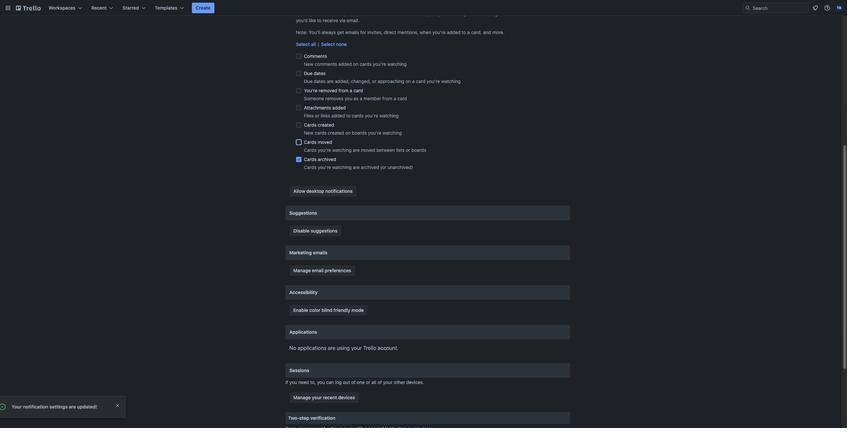 Task type: describe. For each thing, give the bounding box(es) containing it.
0 vertical spatial all
[[311, 41, 316, 47]]

1 horizontal spatial notifications
[[379, 11, 405, 17]]

attachments
[[304, 105, 331, 111]]

1 vertical spatial moved
[[361, 147, 376, 153]]

1 horizontal spatial select
[[321, 41, 335, 47]]

no applications are using your trello account.
[[290, 345, 399, 351]]

mode
[[352, 308, 364, 313]]

manage your recent devices
[[294, 395, 355, 401]]

verification
[[311, 416, 336, 421]]

cards right lists,
[[451, 11, 463, 17]]

0 horizontal spatial email
[[312, 268, 324, 274]]

sessions
[[290, 368, 310, 374]]

manage for manage email preferences
[[294, 268, 311, 274]]

0 horizontal spatial for
[[361, 29, 367, 35]]

to right apply
[[361, 11, 365, 17]]

devices
[[339, 395, 355, 401]]

on for boards
[[346, 130, 351, 136]]

open information menu image
[[825, 5, 831, 11]]

email.
[[347, 18, 360, 23]]

can
[[326, 380, 334, 386]]

allow desktop notifications
[[294, 188, 353, 194]]

if you need to, you can log out of one or all of your other devices.
[[286, 380, 425, 386]]

.
[[498, 11, 500, 17]]

select all | select none
[[296, 41, 347, 47]]

settings
[[54, 404, 72, 410]]

1 vertical spatial card
[[354, 88, 363, 93]]

templates
[[155, 5, 178, 11]]

dates for due dates are added, changed, or approaching on a card you're watching
[[314, 78, 326, 84]]

color
[[310, 308, 321, 313]]

links
[[321, 113, 331, 119]]

card,
[[471, 29, 482, 35]]

invites,
[[368, 29, 383, 35]]

added right links
[[332, 113, 345, 119]]

mentions,
[[398, 29, 419, 35]]

cards created
[[304, 122, 334, 128]]

added down removes at the left top of the page
[[333, 105, 346, 111]]

new cards created on boards you're watching
[[304, 130, 402, 136]]

recent
[[323, 395, 337, 401]]

comments
[[304, 53, 327, 59]]

notification
[[27, 404, 52, 410]]

between
[[377, 147, 395, 153]]

added up 'added,'
[[339, 61, 352, 67]]

due dates
[[304, 71, 326, 76]]

or right lists
[[406, 147, 411, 153]]

0 vertical spatial from
[[339, 88, 349, 93]]

1 horizontal spatial email
[[366, 11, 377, 17]]

approaching
[[378, 78, 405, 84]]

are for archived
[[353, 165, 360, 170]]

1 vertical spatial emails
[[313, 250, 328, 256]]

0 horizontal spatial notifications
[[326, 188, 353, 194]]

removed
[[319, 88, 338, 93]]

dates for due dates
[[314, 71, 326, 76]]

are up removed
[[327, 78, 334, 84]]

1 of from the left
[[351, 380, 356, 386]]

always
[[322, 29, 336, 35]]

manage email preferences link
[[290, 266, 355, 276]]

0 vertical spatial moved
[[318, 139, 332, 145]]

notifications inside . select which notifications you'd like to receive via email.
[[529, 11, 556, 17]]

trello
[[364, 345, 377, 351]]

one
[[357, 380, 365, 386]]

these
[[296, 11, 309, 17]]

new for new comments added on cards you're watching
[[304, 61, 314, 67]]

which
[[516, 11, 528, 17]]

get
[[337, 29, 344, 35]]

you're
[[304, 88, 318, 93]]

out
[[343, 380, 350, 386]]

on for cards
[[353, 61, 359, 67]]

select none button
[[321, 41, 347, 48]]

desktop
[[307, 188, 324, 194]]

allow
[[294, 188, 305, 194]]

no
[[290, 345, 297, 351]]

someone removes you as a member from a card
[[304, 96, 407, 101]]

two-step verification
[[288, 416, 336, 421]]

cards for cards you're watching are archived (or unarchived)
[[304, 165, 317, 170]]

disable suggestions
[[294, 228, 338, 234]]

select all button
[[296, 41, 316, 48]]

applications
[[290, 330, 317, 335]]

files
[[304, 113, 314, 119]]

your notification settings are updated!
[[16, 404, 101, 410]]

lists
[[396, 147, 405, 153]]

updated!
[[81, 404, 101, 410]]

templates button
[[151, 3, 188, 13]]

a right approaching
[[413, 78, 415, 84]]

note: you'll always get emails for invites, direct mentions, when you're added to a card, and more.
[[296, 29, 505, 35]]

manage email preferences
[[294, 268, 351, 274]]

a up someone removes you as a member from a card
[[350, 88, 353, 93]]

create button
[[192, 3, 215, 13]]

two-
[[288, 416, 300, 421]]

disable suggestions link
[[290, 226, 342, 236]]

1 vertical spatial preferences
[[325, 268, 351, 274]]

1 horizontal spatial boards
[[412, 147, 427, 153]]

recent
[[91, 5, 107, 11]]

account.
[[378, 345, 399, 351]]

1 horizontal spatial you
[[317, 380, 325, 386]]

step
[[300, 416, 310, 421]]

are for moved
[[353, 147, 360, 153]]

added,
[[335, 78, 350, 84]]

0 horizontal spatial your
[[312, 395, 322, 401]]

you'd
[[296, 18, 308, 23]]

1 vertical spatial from
[[383, 96, 393, 101]]

disable
[[294, 228, 310, 234]]

2 horizontal spatial card
[[416, 78, 426, 84]]

cards down 'cards created'
[[315, 130, 327, 136]]

1 vertical spatial archived
[[361, 165, 379, 170]]

comments
[[315, 61, 337, 67]]

cards moved
[[304, 139, 332, 145]]

unarchived)
[[388, 165, 413, 170]]

1 vertical spatial created
[[328, 130, 344, 136]]

only
[[337, 11, 346, 17]]

need
[[299, 380, 309, 386]]

watching link
[[479, 11, 498, 17]]

other
[[394, 380, 406, 386]]



Task type: vqa. For each thing, say whether or not it's contained in the screenshot.


Task type: locate. For each thing, give the bounding box(es) containing it.
0 vertical spatial archived
[[318, 157, 336, 162]]

on
[[353, 61, 359, 67], [406, 78, 411, 84], [346, 130, 351, 136]]

boards up cards you're watching are moved between lists or boards
[[352, 130, 367, 136]]

2 manage from the top
[[294, 395, 311, 401]]

apply
[[348, 11, 359, 17]]

notifications right which
[[529, 11, 556, 17]]

your
[[16, 404, 26, 410]]

on right approaching
[[406, 78, 411, 84]]

suggestions
[[290, 210, 317, 216]]

all left |
[[311, 41, 316, 47]]

lists,
[[431, 11, 441, 17]]

receive
[[323, 18, 339, 23]]

1 dates from the top
[[314, 71, 326, 76]]

search image
[[746, 5, 751, 11]]

cards
[[304, 122, 317, 128], [304, 139, 317, 145], [304, 147, 317, 153], [304, 157, 317, 162], [304, 165, 317, 170]]

friendly
[[334, 308, 351, 313]]

1 vertical spatial manage
[[294, 395, 311, 401]]

cards up changed,
[[360, 61, 372, 67]]

or down attachments
[[315, 113, 320, 119]]

applications
[[298, 345, 327, 351]]

5 cards from the top
[[304, 165, 317, 170]]

archived down cards moved
[[318, 157, 336, 162]]

suggestions
[[311, 228, 338, 234]]

added left card,
[[447, 29, 461, 35]]

boards,
[[413, 11, 430, 17]]

using
[[337, 345, 350, 351]]

manage down need
[[294, 395, 311, 401]]

or
[[372, 78, 377, 84], [315, 113, 320, 119], [406, 147, 411, 153], [366, 380, 371, 386]]

devices.
[[407, 380, 425, 386]]

manage inside manage your recent devices link
[[294, 395, 311, 401]]

0 vertical spatial for
[[406, 11, 412, 17]]

1 vertical spatial and
[[484, 29, 492, 35]]

blind
[[322, 308, 333, 313]]

if
[[286, 380, 288, 386]]

recent button
[[87, 3, 117, 13]]

moved
[[318, 139, 332, 145], [361, 147, 376, 153]]

1 horizontal spatial all
[[372, 380, 377, 386]]

1 horizontal spatial from
[[383, 96, 393, 101]]

are up cards you're watching are archived (or unarchived)
[[353, 147, 360, 153]]

archived
[[318, 157, 336, 162], [361, 165, 379, 170]]

cards for cards moved
[[304, 139, 317, 145]]

workspaces button
[[45, 3, 86, 13]]

1 horizontal spatial archived
[[361, 165, 379, 170]]

starred button
[[119, 3, 150, 13]]

from right member
[[383, 96, 393, 101]]

dates down "due dates"
[[314, 78, 326, 84]]

added
[[447, 29, 461, 35], [339, 61, 352, 67], [333, 105, 346, 111], [332, 113, 345, 119]]

accessibility
[[290, 290, 318, 295]]

your
[[352, 345, 362, 351], [383, 380, 393, 386], [312, 395, 322, 401]]

dates down comments
[[314, 71, 326, 76]]

log
[[335, 380, 342, 386]]

1 vertical spatial new
[[304, 130, 314, 136]]

0 notifications image
[[812, 4, 820, 12]]

2 horizontal spatial you
[[345, 96, 353, 101]]

to left card,
[[462, 29, 466, 35]]

2 horizontal spatial notifications
[[529, 11, 556, 17]]

0 horizontal spatial all
[[311, 41, 316, 47]]

|
[[318, 41, 319, 47]]

0 vertical spatial due
[[304, 71, 313, 76]]

2 due from the top
[[304, 78, 313, 84]]

1 horizontal spatial for
[[406, 11, 412, 17]]

card right approaching
[[416, 78, 426, 84]]

all right one
[[372, 380, 377, 386]]

0 horizontal spatial emails
[[313, 250, 328, 256]]

you right to,
[[317, 380, 325, 386]]

are right settings
[[73, 404, 80, 410]]

primary element
[[0, 0, 848, 16]]

notifications right desktop
[[326, 188, 353, 194]]

watching
[[479, 11, 498, 17], [388, 61, 407, 67], [442, 78, 461, 84], [380, 113, 399, 119], [383, 130, 402, 136], [333, 147, 352, 153], [333, 165, 352, 170]]

or right one
[[366, 380, 371, 386]]

new down comments
[[304, 61, 314, 67]]

to right like
[[318, 18, 322, 23]]

enable color blind friendly mode
[[294, 308, 364, 313]]

1 cards from the top
[[304, 122, 317, 128]]

select down note:
[[296, 41, 310, 47]]

when
[[420, 29, 432, 35]]

email right apply
[[366, 11, 377, 17]]

are down cards you're watching are moved between lists or boards
[[353, 165, 360, 170]]

2 cards from the top
[[304, 139, 317, 145]]

and
[[442, 11, 450, 17], [484, 29, 492, 35]]

like
[[309, 18, 316, 23]]

created down 'cards created'
[[328, 130, 344, 136]]

1 horizontal spatial emails
[[346, 29, 359, 35]]

for left boards,
[[406, 11, 412, 17]]

attachments added
[[304, 105, 346, 111]]

you left as
[[345, 96, 353, 101]]

your left recent
[[312, 395, 322, 401]]

4 cards from the top
[[304, 157, 317, 162]]

0 horizontal spatial of
[[351, 380, 356, 386]]

1 vertical spatial all
[[372, 380, 377, 386]]

dismiss flag image
[[119, 403, 124, 409]]

manage inside manage email preferences link
[[294, 268, 311, 274]]

cards archived
[[304, 157, 336, 162]]

1 vertical spatial due
[[304, 78, 313, 84]]

of right one
[[378, 380, 382, 386]]

new down 'cards created'
[[304, 130, 314, 136]]

1 vertical spatial boards
[[412, 147, 427, 153]]

your left "other"
[[383, 380, 393, 386]]

0 vertical spatial manage
[[294, 268, 311, 274]]

0 vertical spatial card
[[416, 78, 426, 84]]

3 cards from the top
[[304, 147, 317, 153]]

(or
[[381, 165, 387, 170]]

0 vertical spatial boards
[[352, 130, 367, 136]]

cards you're watching are moved between lists or boards
[[304, 147, 427, 153]]

enable color blind friendly mode link
[[290, 305, 368, 316]]

1 vertical spatial dates
[[314, 78, 326, 84]]

0 horizontal spatial archived
[[318, 157, 336, 162]]

to inside . select which notifications you'd like to receive via email.
[[318, 18, 322, 23]]

2 horizontal spatial your
[[383, 380, 393, 386]]

direct
[[384, 29, 397, 35]]

on down the files or links added to cards you're watching
[[346, 130, 351, 136]]

select
[[501, 11, 514, 17], [296, 41, 310, 47], [321, 41, 335, 47]]

to
[[361, 11, 365, 17], [318, 18, 322, 23], [462, 29, 466, 35], [347, 113, 351, 119]]

you're
[[464, 11, 478, 17], [433, 29, 446, 35], [373, 61, 386, 67], [427, 78, 440, 84], [365, 113, 379, 119], [368, 130, 382, 136], [318, 147, 331, 153], [318, 165, 331, 170]]

0 horizontal spatial boards
[[352, 130, 367, 136]]

0 horizontal spatial on
[[346, 130, 351, 136]]

cards for cards created
[[304, 122, 317, 128]]

emails up manage email preferences
[[313, 250, 328, 256]]

. select which notifications you'd like to receive via email.
[[296, 11, 556, 23]]

0 vertical spatial created
[[318, 122, 334, 128]]

2 new from the top
[[304, 130, 314, 136]]

none
[[336, 41, 347, 47]]

to up the new cards created on boards you're watching
[[347, 113, 351, 119]]

cards down as
[[352, 113, 364, 119]]

and right lists,
[[442, 11, 450, 17]]

1 vertical spatial for
[[361, 29, 367, 35]]

2 horizontal spatial select
[[501, 11, 514, 17]]

a right as
[[360, 96, 363, 101]]

2 dates from the top
[[314, 78, 326, 84]]

0 vertical spatial dates
[[314, 71, 326, 76]]

card down approaching
[[398, 96, 407, 101]]

Search field
[[751, 3, 809, 13]]

select right .
[[501, 11, 514, 17]]

2 of from the left
[[378, 380, 382, 386]]

1 horizontal spatial and
[[484, 29, 492, 35]]

notifications up direct on the top
[[379, 11, 405, 17]]

1 manage from the top
[[294, 268, 311, 274]]

archived left (or at the top
[[361, 165, 379, 170]]

cards for cards you're watching are moved between lists or boards
[[304, 147, 317, 153]]

on up changed,
[[353, 61, 359, 67]]

for left invites,
[[361, 29, 367, 35]]

0 vertical spatial preferences
[[311, 11, 336, 17]]

select inside . select which notifications you'd like to receive via email.
[[501, 11, 514, 17]]

moved left between
[[361, 147, 376, 153]]

select right |
[[321, 41, 335, 47]]

1 vertical spatial your
[[383, 380, 393, 386]]

to,
[[311, 380, 316, 386]]

from
[[339, 88, 349, 93], [383, 96, 393, 101]]

marketing
[[290, 250, 312, 256]]

moved up cards archived
[[318, 139, 332, 145]]

due for due dates are added, changed, or approaching on a card you're watching
[[304, 78, 313, 84]]

changed,
[[351, 78, 371, 84]]

someone
[[304, 96, 324, 101]]

are for updated!
[[73, 404, 80, 410]]

you're removed from a card
[[304, 88, 363, 93]]

2 horizontal spatial on
[[406, 78, 411, 84]]

0 vertical spatial on
[[353, 61, 359, 67]]

removes
[[326, 96, 344, 101]]

0 horizontal spatial select
[[296, 41, 310, 47]]

0 horizontal spatial you
[[290, 380, 297, 386]]

preferences
[[311, 11, 336, 17], [325, 268, 351, 274]]

0 horizontal spatial card
[[354, 88, 363, 93]]

0 horizontal spatial from
[[339, 88, 349, 93]]

1 horizontal spatial on
[[353, 61, 359, 67]]

of right the out
[[351, 380, 356, 386]]

emails
[[346, 29, 359, 35], [313, 250, 328, 256]]

0 vertical spatial and
[[442, 11, 450, 17]]

1 due from the top
[[304, 71, 313, 76]]

files or links added to cards you're watching
[[304, 113, 399, 119]]

a down approaching
[[394, 96, 397, 101]]

1 horizontal spatial card
[[398, 96, 407, 101]]

enable
[[294, 308, 308, 313]]

0 horizontal spatial moved
[[318, 139, 332, 145]]

member
[[364, 96, 382, 101]]

0 horizontal spatial and
[[442, 11, 450, 17]]

are left using
[[328, 345, 336, 351]]

your right using
[[352, 345, 362, 351]]

cards for cards archived
[[304, 157, 317, 162]]

you'll
[[309, 29, 321, 35]]

dates
[[314, 71, 326, 76], [314, 78, 326, 84]]

manage
[[294, 268, 311, 274], [294, 395, 311, 401]]

boards
[[352, 130, 367, 136], [412, 147, 427, 153]]

created down links
[[318, 122, 334, 128]]

boards right lists
[[412, 147, 427, 153]]

back to home image
[[16, 3, 41, 13]]

starred
[[123, 5, 139, 11]]

0 vertical spatial new
[[304, 61, 314, 67]]

new for new cards created on boards you're watching
[[304, 130, 314, 136]]

due for due dates
[[304, 71, 313, 76]]

and right card,
[[484, 29, 492, 35]]

due
[[304, 71, 313, 76], [304, 78, 313, 84]]

0 vertical spatial emails
[[346, 29, 359, 35]]

create
[[196, 5, 211, 11]]

these preferences only apply to email notifications for boards, lists, and cards you're watching
[[296, 11, 498, 17]]

manage for manage your recent devices
[[294, 395, 311, 401]]

via
[[340, 18, 346, 23]]

you right if
[[290, 380, 297, 386]]

0 vertical spatial your
[[352, 345, 362, 351]]

1 vertical spatial on
[[406, 78, 411, 84]]

1 horizontal spatial of
[[378, 380, 382, 386]]

you
[[345, 96, 353, 101], [290, 380, 297, 386], [317, 380, 325, 386]]

card up as
[[354, 88, 363, 93]]

1 new from the top
[[304, 61, 314, 67]]

allow desktop notifications link
[[290, 186, 357, 197]]

manage down marketing
[[294, 268, 311, 274]]

2 vertical spatial on
[[346, 130, 351, 136]]

email down marketing emails
[[312, 268, 324, 274]]

2 vertical spatial your
[[312, 395, 322, 401]]

0 vertical spatial email
[[366, 11, 377, 17]]

1 horizontal spatial moved
[[361, 147, 376, 153]]

from down 'added,'
[[339, 88, 349, 93]]

1 horizontal spatial your
[[352, 345, 362, 351]]

1 vertical spatial email
[[312, 268, 324, 274]]

or right changed,
[[372, 78, 377, 84]]

2 vertical spatial card
[[398, 96, 407, 101]]

tyler black (tylerblack440) image
[[836, 4, 844, 12]]

a left card,
[[468, 29, 470, 35]]

workspaces
[[49, 5, 76, 11]]

emails right get
[[346, 29, 359, 35]]

marketing emails
[[290, 250, 328, 256]]



